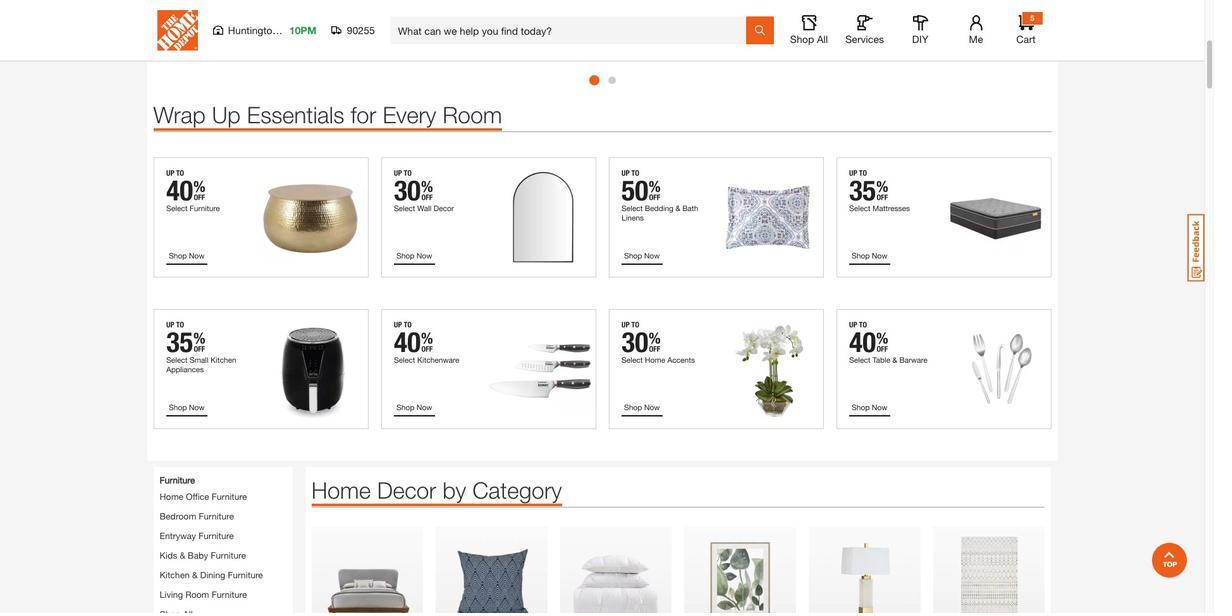 Task type: describe. For each thing, give the bounding box(es) containing it.
kitchen & dining furniture
[[160, 570, 263, 580]]

wall decor image
[[685, 527, 796, 613]]

up to 40% off select kitchenware image
[[381, 309, 596, 429]]

& for kids
[[180, 550, 185, 561]]

entryway furniture link
[[160, 530, 234, 541]]

feedback link image
[[1188, 214, 1205, 282]]

up to 50% off select bedding & bath linens image
[[609, 157, 824, 278]]

home for home office furniture
[[160, 491, 183, 502]]

lighting image
[[809, 527, 921, 613]]

up to 40% off tableware and bar image
[[836, 309, 1051, 429]]

kids & baby furniture link
[[160, 550, 246, 561]]

furniture up kids & baby furniture
[[199, 530, 234, 541]]

every
[[383, 101, 436, 128]]

living room furniture
[[160, 589, 247, 600]]

What can we help you find today? search field
[[398, 17, 745, 44]]

furniture right 'office' on the left
[[212, 491, 247, 502]]

the home depot logo image
[[157, 10, 198, 51]]

home decor by category
[[311, 477, 562, 504]]

cart
[[1016, 33, 1036, 45]]

office
[[186, 491, 209, 502]]

kitchen
[[160, 570, 190, 580]]

home for home decor by category
[[311, 477, 371, 504]]

up to 35% off select mattresses image
[[836, 157, 1051, 278]]

1 horizontal spatial room
[[443, 101, 502, 128]]

furniture down dining
[[212, 589, 247, 600]]

rugs image
[[933, 527, 1045, 613]]

up to 35% off select kitchen appliances image
[[153, 309, 368, 429]]

services button
[[845, 15, 885, 46]]

furniture right dining
[[228, 570, 263, 580]]

kids
[[160, 550, 177, 561]]

diy
[[912, 33, 929, 45]]

bedding & bath image
[[560, 527, 672, 613]]

huntington
[[228, 24, 278, 36]]

1 vertical spatial room
[[185, 589, 209, 600]]

90255
[[347, 24, 375, 36]]

furniture image
[[311, 527, 423, 613]]

up to 40% off select furniture image
[[153, 157, 368, 278]]

furniture up dining
[[211, 550, 246, 561]]

park
[[281, 24, 301, 36]]

up to 30% off select wall decor image
[[381, 157, 596, 278]]



Task type: vqa. For each thing, say whether or not it's contained in the screenshot.
Lighting image
yes



Task type: locate. For each thing, give the bounding box(es) containing it.
5
[[1030, 13, 1034, 23]]

essentials
[[247, 101, 344, 128]]

up to 35% off image
[[160, 0, 1045, 60]]

&
[[180, 550, 185, 561], [192, 570, 198, 580]]

huntington park
[[228, 24, 301, 36]]

furniture
[[160, 475, 195, 486], [212, 491, 247, 502], [199, 511, 234, 522], [199, 530, 234, 541], [211, 550, 246, 561], [228, 570, 263, 580], [212, 589, 247, 600]]

10pm
[[289, 24, 316, 36]]

up
[[212, 101, 241, 128]]

0 horizontal spatial room
[[185, 589, 209, 600]]

room
[[443, 101, 502, 128], [185, 589, 209, 600]]

home office furniture
[[160, 491, 247, 502]]

shop
[[790, 33, 814, 45]]

0 vertical spatial &
[[180, 550, 185, 561]]

decor
[[377, 477, 436, 504]]

living
[[160, 589, 183, 600]]

& left dining
[[192, 570, 198, 580]]

furniture up 'office' on the left
[[160, 475, 195, 486]]

cart 5
[[1016, 13, 1036, 45]]

by
[[443, 477, 466, 504]]

bedroom
[[160, 511, 196, 522]]

bedroom furniture
[[160, 511, 234, 522]]

category
[[473, 477, 562, 504]]

home office furniture link
[[160, 491, 247, 502]]

1 horizontal spatial &
[[192, 570, 198, 580]]

room right every
[[443, 101, 502, 128]]

1 vertical spatial &
[[192, 570, 198, 580]]

dining
[[200, 570, 225, 580]]

home
[[311, 477, 371, 504], [160, 491, 183, 502]]

0 horizontal spatial home
[[160, 491, 183, 502]]

me
[[969, 33, 983, 45]]

shop all
[[790, 33, 828, 45]]

up to 30% off select home accents image
[[609, 309, 824, 429]]

0 vertical spatial room
[[443, 101, 502, 128]]

all
[[817, 33, 828, 45]]

baby
[[188, 550, 208, 561]]

wrap up essentials for every room
[[153, 101, 502, 128]]

diy button
[[900, 15, 941, 46]]

bedroom furniture link
[[160, 511, 234, 522]]

0 horizontal spatial &
[[180, 550, 185, 561]]

wrap
[[153, 101, 206, 128]]

entryway
[[160, 530, 196, 541]]

me button
[[956, 15, 996, 46]]

& for kitchen
[[192, 570, 198, 580]]

services
[[845, 33, 884, 45]]

entryway furniture
[[160, 530, 234, 541]]

& right "kids" at the left of page
[[180, 550, 185, 561]]

1 horizontal spatial home
[[311, 477, 371, 504]]

kids & baby furniture
[[160, 550, 246, 561]]

furniture down home office furniture
[[199, 511, 234, 522]]

90255 button
[[332, 24, 375, 37]]

shop all button
[[789, 15, 829, 46]]

home accents image
[[436, 527, 548, 613]]

kitchen & dining furniture link
[[160, 570, 263, 580]]

living room furniture link
[[160, 589, 247, 600]]

furniture link
[[160, 474, 195, 487]]

room down kitchen & dining furniture
[[185, 589, 209, 600]]

for
[[351, 101, 376, 128]]



